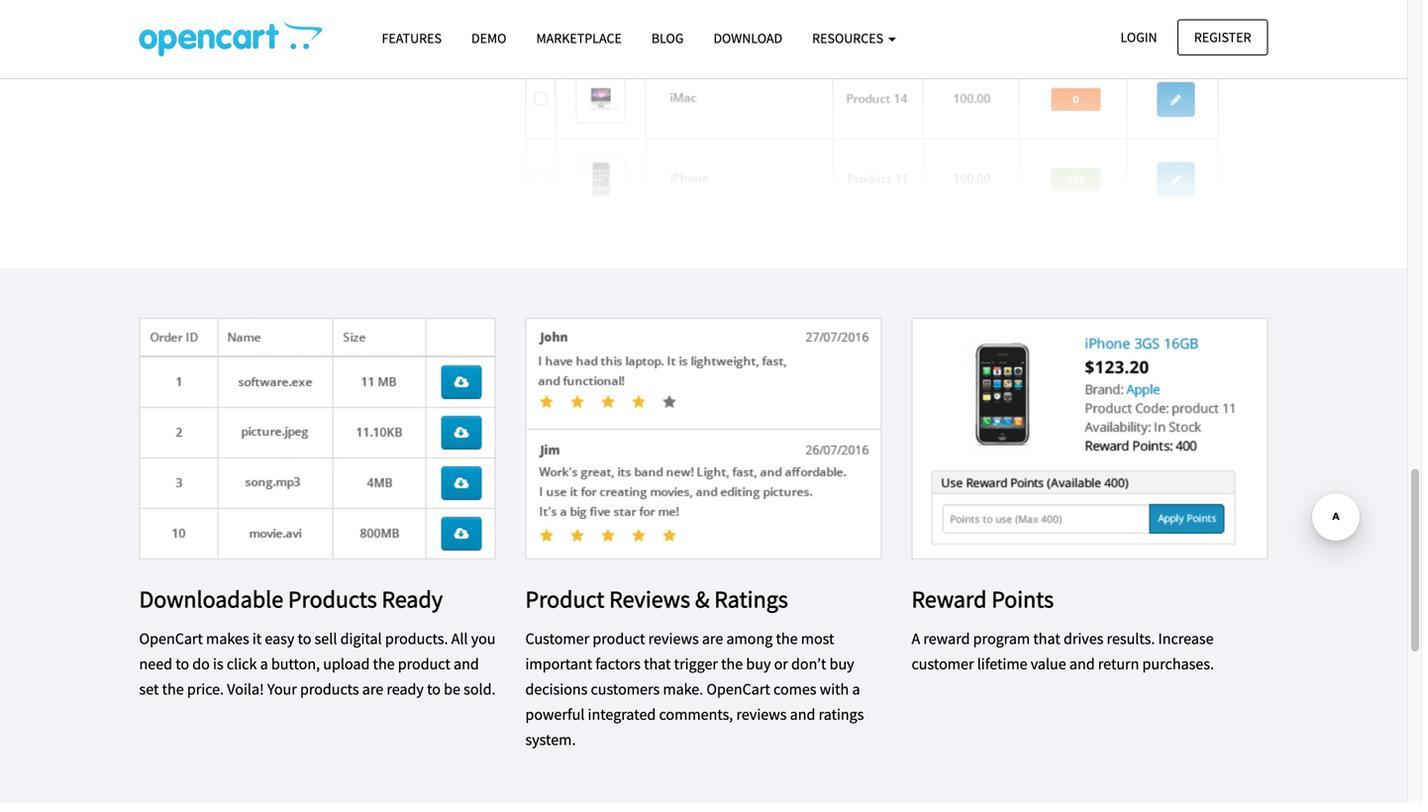Task type: locate. For each thing, give the bounding box(es) containing it.
2 horizontal spatial and
[[1070, 654, 1095, 674]]

all
[[451, 629, 468, 649]]

1 vertical spatial reviews
[[737, 705, 787, 725]]

that inside a reward program that drives results. increase customer lifetime value and return purchases.
[[1034, 629, 1061, 649]]

reward
[[912, 585, 987, 614]]

1 vertical spatial opencart
[[707, 680, 771, 700]]

1 horizontal spatial and
[[790, 705, 816, 725]]

with
[[820, 680, 849, 700]]

0 vertical spatial product
[[593, 629, 645, 649]]

that
[[1034, 629, 1061, 649], [644, 654, 671, 674]]

value
[[1031, 654, 1067, 674]]

1 horizontal spatial buy
[[830, 654, 855, 674]]

are up trigger
[[702, 629, 724, 649]]

1 horizontal spatial to
[[298, 629, 312, 649]]

reviews down comes
[[737, 705, 787, 725]]

customer product reviews are among the most important factors that trigger the buy or don't buy decisions customers make. opencart comes with a powerful integrated comments, reviews and ratings system.
[[526, 629, 864, 750]]

demo link
[[457, 21, 522, 56]]

results.
[[1107, 629, 1156, 649]]

to left be
[[427, 680, 441, 700]]

0 horizontal spatial that
[[644, 654, 671, 674]]

0 horizontal spatial opencart
[[139, 629, 203, 649]]

buy
[[747, 654, 771, 674], [830, 654, 855, 674]]

1 vertical spatial to
[[176, 654, 189, 674]]

product inside opencart makes it easy to sell digital products. all you need to do is click a button, upload the product and set the price. voila! your products are ready to be sold.
[[398, 654, 451, 674]]

makes
[[206, 629, 249, 649]]

0 horizontal spatial a
[[260, 654, 268, 674]]

are
[[702, 629, 724, 649], [362, 680, 384, 700]]

points
[[992, 585, 1055, 614]]

0 horizontal spatial and
[[454, 654, 479, 674]]

do
[[192, 654, 210, 674]]

ratings
[[819, 705, 864, 725]]

among
[[727, 629, 773, 649]]

reviews
[[649, 629, 699, 649], [737, 705, 787, 725]]

that up the value
[[1034, 629, 1061, 649]]

buy left or
[[747, 654, 771, 674]]

register
[[1195, 28, 1252, 46]]

easy
[[265, 629, 295, 649]]

buy up with
[[830, 654, 855, 674]]

ready
[[382, 585, 443, 614]]

to left sell
[[298, 629, 312, 649]]

important
[[526, 654, 593, 674]]

and
[[454, 654, 479, 674], [1070, 654, 1095, 674], [790, 705, 816, 725]]

reward points image
[[912, 318, 1269, 561]]

2 vertical spatial to
[[427, 680, 441, 700]]

0 horizontal spatial to
[[176, 654, 189, 674]]

a
[[260, 654, 268, 674], [853, 680, 861, 700]]

the down among
[[721, 654, 743, 674]]

opencart up need
[[139, 629, 203, 649]]

to left do on the bottom left of the page
[[176, 654, 189, 674]]

2 horizontal spatial to
[[427, 680, 441, 700]]

sold.
[[464, 680, 496, 700]]

2 buy from the left
[[830, 654, 855, 674]]

product reviews & retings image
[[526, 318, 882, 561]]

0 horizontal spatial reviews
[[649, 629, 699, 649]]

sell
[[315, 629, 337, 649]]

products
[[300, 680, 359, 700]]

1 vertical spatial a
[[853, 680, 861, 700]]

a right the click
[[260, 654, 268, 674]]

1 vertical spatial are
[[362, 680, 384, 700]]

and inside a reward program that drives results. increase customer lifetime value and return purchases.
[[1070, 654, 1095, 674]]

are inside customer product reviews are among the most important factors that trigger the buy or don't buy decisions customers make. opencart comes with a powerful integrated comments, reviews and ratings system.
[[702, 629, 724, 649]]

marketplace link
[[522, 21, 637, 56]]

product down products.
[[398, 654, 451, 674]]

1 horizontal spatial are
[[702, 629, 724, 649]]

a right with
[[853, 680, 861, 700]]

1 horizontal spatial opencart
[[707, 680, 771, 700]]

return
[[1099, 654, 1140, 674]]

download
[[714, 29, 783, 47]]

and down the all
[[454, 654, 479, 674]]

0 horizontal spatial are
[[362, 680, 384, 700]]

register link
[[1178, 19, 1269, 55]]

1 horizontal spatial product
[[593, 629, 645, 649]]

customers
[[591, 680, 660, 700]]

reviews
[[610, 585, 691, 614]]

1 horizontal spatial a
[[853, 680, 861, 700]]

opencart
[[139, 629, 203, 649], [707, 680, 771, 700]]

that inside customer product reviews are among the most important factors that trigger the buy or don't buy decisions customers make. opencart comes with a powerful integrated comments, reviews and ratings system.
[[644, 654, 671, 674]]

0 vertical spatial reviews
[[649, 629, 699, 649]]

decisions
[[526, 680, 588, 700]]

price.
[[187, 680, 224, 700]]

0 vertical spatial that
[[1034, 629, 1061, 649]]

powerful
[[526, 705, 585, 725]]

0 vertical spatial opencart
[[139, 629, 203, 649]]

1 horizontal spatial reviews
[[737, 705, 787, 725]]

program
[[974, 629, 1031, 649]]

and inside customer product reviews are among the most important factors that trigger the buy or don't buy decisions customers make. opencart comes with a powerful integrated comments, reviews and ratings system.
[[790, 705, 816, 725]]

are left ready
[[362, 680, 384, 700]]

0 horizontal spatial product
[[398, 654, 451, 674]]

marketplace
[[537, 29, 622, 47]]

make.
[[663, 680, 704, 700]]

1 vertical spatial product
[[398, 654, 451, 674]]

to
[[298, 629, 312, 649], [176, 654, 189, 674], [427, 680, 441, 700]]

0 vertical spatial are
[[702, 629, 724, 649]]

system.
[[526, 730, 576, 750]]

blog
[[652, 29, 684, 47]]

the
[[776, 629, 798, 649], [373, 654, 395, 674], [721, 654, 743, 674], [162, 680, 184, 700]]

features link
[[367, 21, 457, 56]]

products.
[[385, 629, 448, 649]]

your
[[267, 680, 297, 700]]

integrated
[[588, 705, 656, 725]]

features
[[382, 29, 442, 47]]

opencart - features image
[[139, 21, 323, 56]]

1 horizontal spatial that
[[1034, 629, 1061, 649]]

customer
[[912, 654, 975, 674]]

product up factors
[[593, 629, 645, 649]]

opencart up comments,
[[707, 680, 771, 700]]

and down comes
[[790, 705, 816, 725]]

login
[[1121, 28, 1158, 46]]

0 horizontal spatial buy
[[747, 654, 771, 674]]

product
[[593, 629, 645, 649], [398, 654, 451, 674]]

comments,
[[659, 705, 734, 725]]

need
[[139, 654, 172, 674]]

and down drives
[[1070, 654, 1095, 674]]

reviews up trigger
[[649, 629, 699, 649]]

downloadable products ready image
[[139, 318, 496, 561]]

don't
[[792, 654, 827, 674]]

that up make.
[[644, 654, 671, 674]]

the right set
[[162, 680, 184, 700]]

downloadable
[[139, 585, 284, 614]]

0 vertical spatial a
[[260, 654, 268, 674]]

1 vertical spatial that
[[644, 654, 671, 674]]



Task type: vqa. For each thing, say whether or not it's contained in the screenshot.
OpenCart - Google Shopping for OpenCart image
no



Task type: describe. For each thing, give the bounding box(es) containing it.
ready
[[387, 680, 424, 700]]

blog link
[[637, 21, 699, 56]]

reward points
[[912, 585, 1055, 614]]

increase
[[1159, 629, 1214, 649]]

a reward program that drives results. increase customer lifetime value and return purchases.
[[912, 629, 1215, 674]]

reward
[[924, 629, 971, 649]]

product
[[526, 585, 605, 614]]

upload
[[323, 654, 370, 674]]

a inside customer product reviews are among the most important factors that trigger the buy or don't buy decisions customers make. opencart comes with a powerful integrated comments, reviews and ratings system.
[[853, 680, 861, 700]]

you
[[471, 629, 496, 649]]

the up ready
[[373, 654, 395, 674]]

opencart makes it easy to sell digital products. all you need to do is click a button, upload the product and set the price. voila! your products are ready to be sold.
[[139, 629, 496, 700]]

product reviews & ratings
[[526, 585, 789, 614]]

is
[[213, 654, 224, 674]]

comes
[[774, 680, 817, 700]]

demo
[[472, 29, 507, 47]]

voila!
[[227, 680, 264, 700]]

click
[[227, 654, 257, 674]]

1 buy from the left
[[747, 654, 771, 674]]

purchases.
[[1143, 654, 1215, 674]]

and inside opencart makes it easy to sell digital products. all you need to do is click a button, upload the product and set the price. voila! your products are ready to be sold.
[[454, 654, 479, 674]]

lifetime
[[978, 654, 1028, 674]]

0 vertical spatial to
[[298, 629, 312, 649]]

trigger
[[674, 654, 718, 674]]

download link
[[699, 21, 798, 56]]

be
[[444, 680, 461, 700]]

product inside customer product reviews are among the most important factors that trigger the buy or don't buy decisions customers make. opencart comes with a powerful integrated comments, reviews and ratings system.
[[593, 629, 645, 649]]

resources
[[813, 29, 887, 47]]

a inside opencart makes it easy to sell digital products. all you need to do is click a button, upload the product and set the price. voila! your products are ready to be sold.
[[260, 654, 268, 674]]

button,
[[271, 654, 320, 674]]

or
[[774, 654, 789, 674]]

ratings
[[715, 585, 789, 614]]

set
[[139, 680, 159, 700]]

factors
[[596, 654, 641, 674]]

opencart inside opencart makes it easy to sell digital products. all you need to do is click a button, upload the product and set the price. voila! your products are ready to be sold.
[[139, 629, 203, 649]]

it
[[253, 629, 262, 649]]

opencart inside customer product reviews are among the most important factors that trigger the buy or don't buy decisions customers make. opencart comes with a powerful integrated comments, reviews and ratings system.
[[707, 680, 771, 700]]

unlimited products image
[[526, 0, 1219, 219]]

resources link
[[798, 21, 912, 56]]

digital
[[340, 629, 382, 649]]

the up or
[[776, 629, 798, 649]]

customer
[[526, 629, 590, 649]]

products
[[288, 585, 377, 614]]

a
[[912, 629, 921, 649]]

login link
[[1104, 19, 1175, 55]]

drives
[[1064, 629, 1104, 649]]

most
[[801, 629, 835, 649]]

are inside opencart makes it easy to sell digital products. all you need to do is click a button, upload the product and set the price. voila! your products are ready to be sold.
[[362, 680, 384, 700]]

downloadable products ready
[[139, 585, 443, 614]]

&
[[695, 585, 710, 614]]



